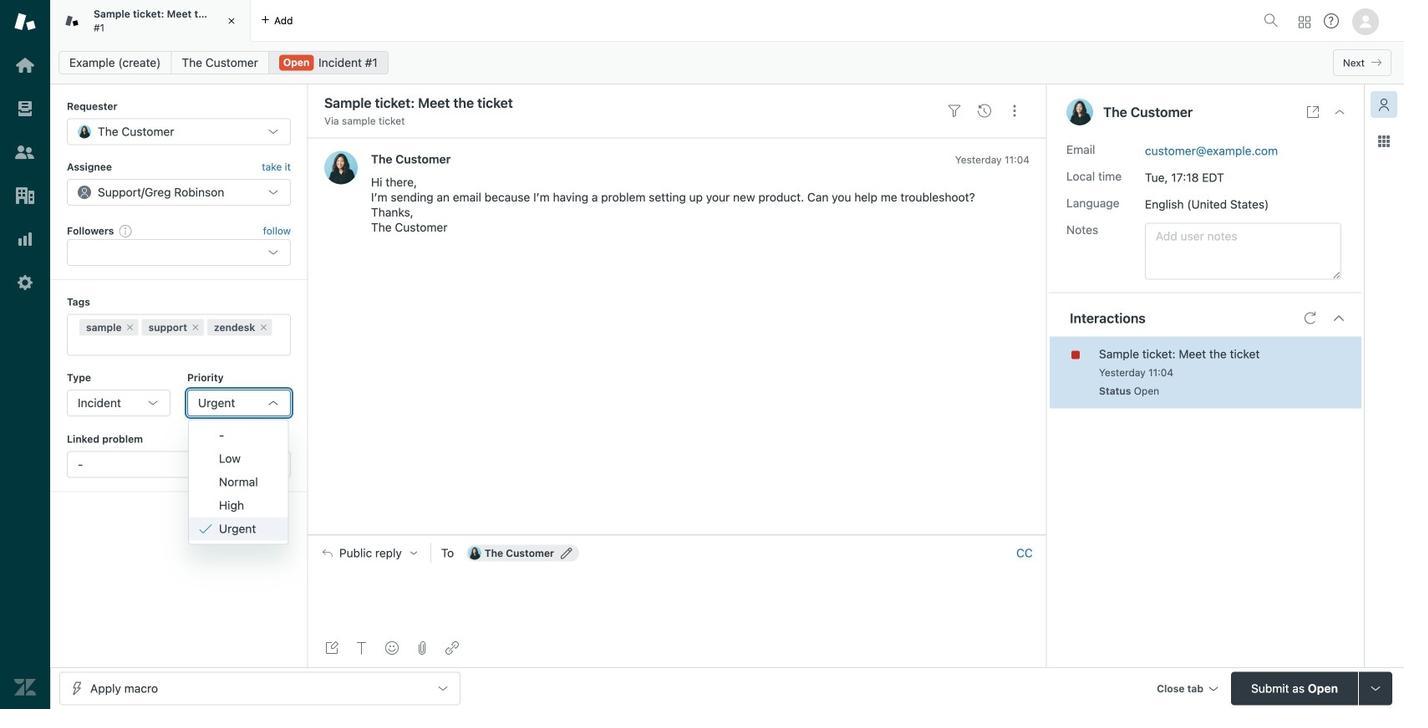 Task type: describe. For each thing, give the bounding box(es) containing it.
organizations image
[[14, 185, 36, 207]]

customer@example.com image
[[468, 547, 481, 560]]

hide composer image
[[671, 528, 684, 542]]

customer context image
[[1378, 98, 1391, 111]]

displays possible ticket submission types image
[[1370, 682, 1383, 695]]

1 remove image from the left
[[125, 322, 135, 332]]

get help image
[[1325, 13, 1340, 28]]

remove image
[[259, 322, 269, 332]]

get started image
[[14, 54, 36, 76]]

add link (cmd k) image
[[446, 641, 459, 655]]

avatar image
[[324, 151, 358, 184]]

filter image
[[948, 104, 962, 118]]

main element
[[0, 0, 50, 709]]

zendesk image
[[14, 676, 36, 698]]

customers image
[[14, 141, 36, 163]]

2 option from the top
[[189, 447, 288, 470]]

3 option from the top
[[189, 470, 288, 494]]

format text image
[[355, 641, 369, 655]]

reporting image
[[14, 228, 36, 250]]

insert emojis image
[[385, 641, 399, 655]]

user image
[[1067, 99, 1094, 125]]

1 horizontal spatial yesterday 11:04 text field
[[1100, 367, 1174, 378]]

Subject field
[[321, 93, 937, 113]]

2 remove image from the left
[[191, 322, 201, 332]]



Task type: vqa. For each thing, say whether or not it's contained in the screenshot.
grid
no



Task type: locate. For each thing, give the bounding box(es) containing it.
add attachment image
[[416, 641, 429, 655]]

4 option from the top
[[189, 494, 288, 517]]

0 horizontal spatial remove image
[[125, 322, 135, 332]]

views image
[[14, 98, 36, 120]]

1 horizontal spatial remove image
[[191, 322, 201, 332]]

0 vertical spatial yesterday 11:04 text field
[[956, 154, 1030, 165]]

secondary element
[[50, 46, 1405, 79]]

1 option from the top
[[189, 424, 288, 447]]

close image
[[1334, 105, 1347, 119]]

info on adding followers image
[[119, 224, 132, 237]]

draft mode image
[[325, 641, 339, 655]]

view more details image
[[1307, 105, 1320, 119]]

Add user notes text field
[[1146, 223, 1342, 280]]

zendesk support image
[[14, 11, 36, 33]]

admin image
[[14, 272, 36, 294]]

tabs tab list
[[50, 0, 1258, 42]]

remove image
[[125, 322, 135, 332], [191, 322, 201, 332]]

1 vertical spatial yesterday 11:04 text field
[[1100, 367, 1174, 378]]

zendesk products image
[[1299, 16, 1311, 28]]

apps image
[[1378, 135, 1391, 148]]

option
[[189, 424, 288, 447], [189, 447, 288, 470], [189, 470, 288, 494], [189, 494, 288, 517]]

list box
[[188, 419, 289, 545]]

0 horizontal spatial yesterday 11:04 text field
[[956, 154, 1030, 165]]

tab
[[50, 0, 251, 42]]

Yesterday 11:04 text field
[[956, 154, 1030, 165], [1100, 367, 1174, 378]]

ticket actions image
[[1008, 104, 1022, 118]]

close image
[[223, 13, 240, 29]]

edit user image
[[561, 547, 573, 559]]

events image
[[978, 104, 992, 118]]



